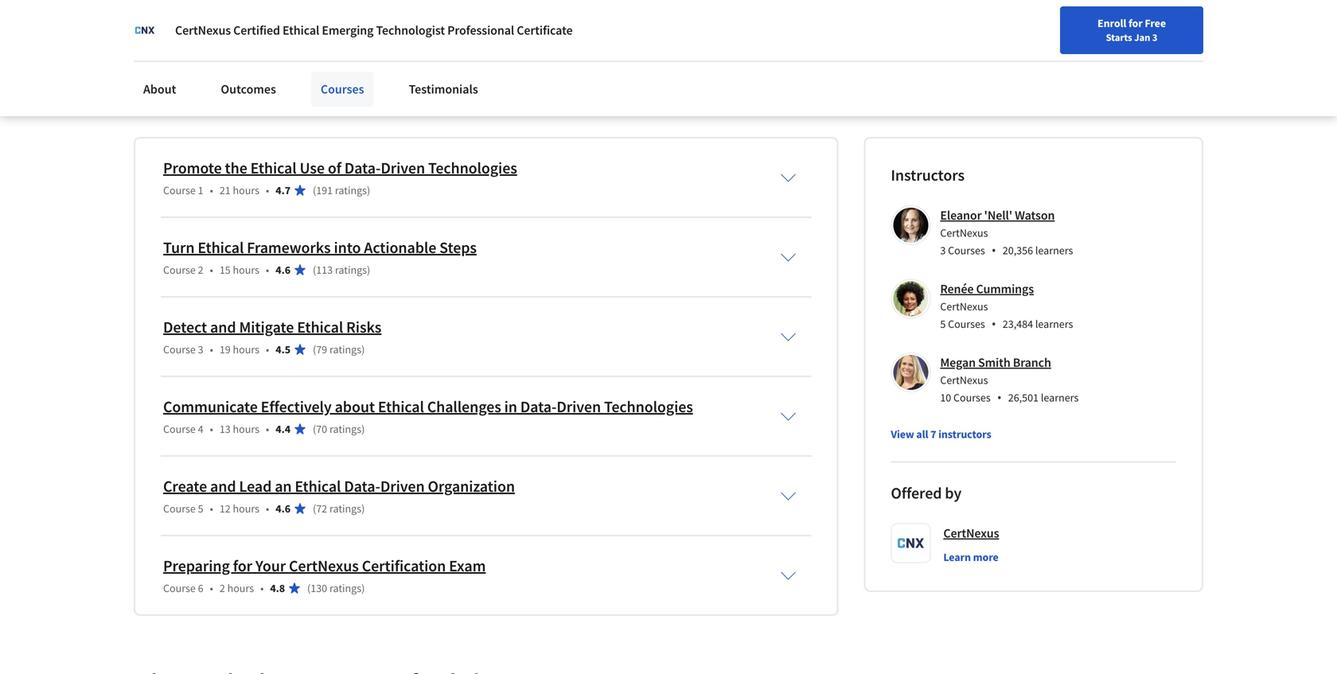 Task type: vqa. For each thing, say whether or not it's contained in the screenshot.


Task type: describe. For each thing, give the bounding box(es) containing it.
learn more button
[[944, 550, 999, 565]]

testimonials link
[[399, 72, 488, 107]]

eleanor 'nell' watson certnexus 3 courses • 20,356 learners
[[941, 208, 1074, 259]]

and for ethical
[[210, 317, 236, 337]]

an
[[275, 477, 292, 497]]

hours for detect
[[233, 343, 260, 357]]

other
[[225, 53, 254, 69]]

21
[[220, 183, 231, 198]]

about
[[335, 397, 375, 417]]

• inside renée cummings certnexus 5 courses • 23,484 learners
[[992, 315, 997, 333]]

such
[[205, 72, 230, 88]]

'nell'
[[985, 208, 1013, 224]]

effectively
[[261, 397, 332, 417]]

use
[[300, 158, 325, 178]]

ethical up 79
[[297, 317, 343, 337]]

191
[[316, 183, 333, 198]]

1 vertical spatial data-
[[521, 397, 557, 417]]

( 70 ratings )
[[313, 422, 365, 437]]

course for preparing
[[163, 581, 196, 596]]

1 horizontal spatial 2
[[220, 581, 225, 596]]

science.
[[409, 72, 453, 88]]

communicate effectively about ethical challenges in data-driven technologies
[[163, 397, 693, 417]]

machine
[[263, 72, 307, 88]]

outcomes link
[[211, 72, 286, 107]]

12
[[220, 502, 231, 516]]

hours for create
[[233, 502, 260, 516]]

communicate effectively about ethical challenges in data-driven technologies link
[[163, 397, 693, 417]]

1 horizontal spatial by
[[945, 483, 962, 503]]

demonstrating
[[352, 53, 431, 69]]

ethical inside the certified ethical emerging technologist (ceet) industry validated certification helps professionals differentiate themselves from other job candidates by demonstrating their ability to ethically navigate data driven emerging technologies such as ai, machine learning and data science.
[[205, 34, 241, 50]]

) for certification
[[362, 581, 365, 596]]

certnexus certified ethical emerging technologist professional certificate
[[175, 22, 573, 38]]

your
[[1132, 18, 1153, 33]]

promote
[[163, 158, 222, 178]]

their
[[433, 53, 458, 69]]

mitigate
[[239, 317, 294, 337]]

courses inside 'eleanor 'nell' watson certnexus 3 courses • 20,356 learners'
[[948, 243, 986, 258]]

( for frameworks
[[313, 263, 316, 277]]

turn ethical frameworks into actionable steps
[[163, 238, 477, 258]]

data
[[382, 72, 407, 88]]

turn
[[163, 238, 195, 258]]

renée
[[941, 281, 974, 297]]

exam
[[449, 556, 486, 576]]

more for learn more
[[974, 550, 999, 565]]

from
[[197, 53, 222, 69]]

about link
[[134, 72, 186, 107]]

the certified ethical emerging technologist (ceet) industry validated certification helps professionals differentiate themselves from other job candidates by demonstrating their ability to ethically navigate data driven emerging technologies such as ai, machine learning and data science.
[[134, 34, 743, 88]]

4.8
[[270, 581, 285, 596]]

instructors
[[891, 165, 965, 185]]

hours for promote
[[233, 183, 260, 198]]

offered
[[891, 483, 942, 503]]

course 3 • 19 hours •
[[163, 343, 269, 357]]

ethical right about
[[378, 397, 424, 417]]

detect
[[163, 317, 207, 337]]

course 4 • 13 hours •
[[163, 422, 269, 437]]

eleanor 'nell' watson image
[[894, 208, 929, 243]]

ethically
[[510, 53, 555, 69]]

ratings for of
[[335, 183, 367, 198]]

find your new career
[[1109, 18, 1209, 33]]

promote the ethical use of data-driven technologies link
[[163, 158, 517, 178]]

free
[[1145, 16, 1166, 30]]

candidates
[[276, 53, 334, 69]]

certnexus up from
[[175, 22, 231, 38]]

certnexus up '130'
[[289, 556, 359, 576]]

opens in a new tab image
[[196, 398, 208, 411]]

courses inside renée cummings certnexus 5 courses • 23,484 learners
[[948, 317, 986, 331]]

detect and mitigate ethical risks link
[[163, 317, 382, 337]]

certification
[[504, 34, 567, 50]]

5 inside renée cummings certnexus 5 courses • 23,484 learners
[[941, 317, 946, 331]]

ai,
[[247, 72, 260, 88]]

more for read more
[[164, 95, 194, 110]]

15
[[220, 263, 231, 277]]

ethical up 15
[[198, 238, 244, 258]]

emerging for professional
[[322, 22, 374, 38]]

and for an
[[210, 477, 236, 497]]

data
[[606, 53, 630, 69]]

hours for communicate
[[233, 422, 260, 437]]

• left 4.7
[[266, 183, 269, 198]]

0 horizontal spatial technologies
[[428, 158, 517, 178]]

• left the 19
[[210, 343, 213, 357]]

for for preparing
[[233, 556, 252, 576]]

data- for organization
[[344, 477, 380, 497]]

industry
[[405, 34, 449, 50]]

70
[[316, 422, 327, 437]]

( for mitigate
[[313, 343, 316, 357]]

as
[[232, 72, 244, 88]]

1 vertical spatial 5
[[198, 502, 203, 516]]

themselves
[[134, 53, 194, 69]]

learners for watson
[[1036, 243, 1074, 258]]

preparing for your certnexus certification exam link
[[163, 556, 486, 576]]

preparing for your certnexus certification exam
[[163, 556, 486, 576]]

renée cummings link
[[941, 281, 1034, 297]]

4.4
[[276, 422, 291, 437]]

• down 'lead' on the left
[[266, 502, 269, 516]]

branch
[[1013, 355, 1052, 371]]

ratings for risks
[[330, 343, 362, 357]]

enroll
[[1098, 16, 1127, 30]]

• left 12
[[210, 502, 213, 516]]

professional
[[448, 22, 514, 38]]

130
[[311, 581, 327, 596]]

create and lead an ethical data-driven organization
[[163, 477, 515, 497]]

course for communicate
[[163, 422, 196, 437]]

megan
[[941, 355, 976, 371]]

hours for preparing
[[227, 581, 254, 596]]

megan smith branch link
[[941, 355, 1052, 371]]

cummings
[[977, 281, 1034, 297]]

course for promote
[[163, 183, 196, 198]]

starts
[[1106, 31, 1133, 44]]

20,356
[[1003, 243, 1034, 258]]

outcomes
[[221, 81, 276, 97]]

frameworks
[[247, 238, 331, 258]]

10
[[941, 391, 952, 405]]

course for detect
[[163, 343, 196, 357]]

certified for the
[[156, 34, 202, 50]]

learn
[[944, 550, 971, 565]]

certnexus inside megan smith branch certnexus 10 courses • 26,501 learners
[[941, 373, 989, 388]]

jan
[[1135, 31, 1151, 44]]



Task type: locate. For each thing, give the bounding box(es) containing it.
0 vertical spatial 5
[[941, 317, 946, 331]]

0 horizontal spatial for
[[233, 556, 252, 576]]

course left 4
[[163, 422, 196, 437]]

ability
[[461, 53, 494, 69]]

data-
[[345, 158, 381, 178], [521, 397, 557, 417], [344, 477, 380, 497]]

) down promote the ethical use of data-driven technologies on the top
[[367, 183, 370, 198]]

certified up themselves
[[156, 34, 202, 50]]

4.6 down frameworks on the left top of the page
[[276, 263, 291, 277]]

2 4.6 from the top
[[276, 502, 291, 516]]

by up "learning"
[[337, 53, 350, 69]]

( 113 ratings )
[[313, 263, 370, 277]]

courses right 10
[[954, 391, 991, 405]]

learners inside 'eleanor 'nell' watson certnexus 3 courses • 20,356 learners'
[[1036, 243, 1074, 258]]

1 horizontal spatial certified
[[233, 22, 280, 38]]

5 left 12
[[198, 502, 203, 516]]

and up 12
[[210, 477, 236, 497]]

0 vertical spatial 2
[[198, 263, 203, 277]]

2 left 15
[[198, 263, 203, 277]]

• down frameworks on the left top of the page
[[266, 263, 269, 277]]

hours right 12
[[233, 502, 260, 516]]

1 horizontal spatial opens in a new tab image
[[370, 335, 383, 347]]

for up jan
[[1129, 16, 1143, 30]]

2 course from the top
[[163, 263, 196, 277]]

( 72 ratings )
[[313, 502, 365, 516]]

( right 4.5
[[313, 343, 316, 357]]

the
[[134, 34, 154, 50]]

0 horizontal spatial by
[[337, 53, 350, 69]]

( down use
[[313, 183, 316, 198]]

0 vertical spatial 3
[[1153, 31, 1158, 44]]

0 vertical spatial for
[[1129, 16, 1143, 30]]

course left 1 at left
[[163, 183, 196, 198]]

course 5 • 12 hours •
[[163, 502, 269, 516]]

course down create
[[163, 502, 196, 516]]

smith
[[979, 355, 1011, 371]]

course 6 • 2 hours •
[[163, 581, 264, 596]]

course for turn
[[163, 263, 196, 277]]

view all 7 instructors button
[[891, 427, 992, 442]]

0 vertical spatial data-
[[345, 158, 381, 178]]

1 vertical spatial 2
[[220, 581, 225, 596]]

driven right 'in'
[[557, 397, 601, 417]]

1 course from the top
[[163, 183, 196, 198]]

5 down renée
[[941, 317, 946, 331]]

technologist inside the certified ethical emerging technologist (ceet) industry validated certification helps professionals differentiate themselves from other job candidates by demonstrating their ability to ethically navigate data driven emerging technologies such as ai, machine learning and data science.
[[297, 34, 365, 50]]

3
[[1153, 31, 1158, 44], [941, 243, 946, 258], [198, 343, 203, 357]]

0 horizontal spatial 5
[[198, 502, 203, 516]]

ratings right 79
[[330, 343, 362, 357]]

• left 23,484
[[992, 315, 997, 333]]

• left 15
[[210, 263, 213, 277]]

for left your
[[233, 556, 252, 576]]

opens in a new tab image
[[370, 335, 383, 347], [337, 366, 349, 379]]

for
[[1129, 16, 1143, 30], [233, 556, 252, 576]]

technologist for professional
[[376, 22, 445, 38]]

3 left the 19
[[198, 343, 203, 357]]

learners for branch
[[1041, 391, 1079, 405]]

ratings for ethical
[[330, 502, 362, 516]]

(ceet)
[[367, 34, 403, 50]]

• left 26,501
[[997, 389, 1002, 406]]

3 inside 'eleanor 'nell' watson certnexus 3 courses • 20,356 learners'
[[941, 243, 946, 258]]

2 vertical spatial and
[[210, 477, 236, 497]]

renée cummings certnexus 5 courses • 23,484 learners
[[941, 281, 1074, 333]]

hours right 13
[[233, 422, 260, 437]]

1
[[198, 183, 203, 198]]

7
[[931, 427, 937, 442]]

career
[[1178, 18, 1209, 33]]

by right offered
[[945, 483, 962, 503]]

0 horizontal spatial certified
[[156, 34, 202, 50]]

• left 4.4
[[266, 422, 269, 437]]

4.7
[[276, 183, 291, 198]]

ratings down promote the ethical use of data-driven technologies on the top
[[335, 183, 367, 198]]

eleanor
[[941, 208, 982, 224]]

0 vertical spatial technologies
[[428, 158, 517, 178]]

1 vertical spatial opens in a new tab image
[[337, 366, 349, 379]]

1 vertical spatial 3
[[941, 243, 946, 258]]

2 vertical spatial driven
[[380, 477, 425, 497]]

navigate
[[558, 53, 603, 69]]

4.6 down an
[[276, 502, 291, 516]]

more down certnexus "link"
[[974, 550, 999, 565]]

of
[[328, 158, 341, 178]]

0 vertical spatial 4.6
[[276, 263, 291, 277]]

data- for technologies
[[345, 158, 381, 178]]

find
[[1109, 18, 1130, 33]]

ethical up 4.7
[[251, 158, 297, 178]]

2 right the '6'
[[220, 581, 225, 596]]

( down effectively
[[313, 422, 316, 437]]

course
[[163, 183, 196, 198], [163, 263, 196, 277], [163, 343, 196, 357], [163, 422, 196, 437], [163, 502, 196, 516], [163, 581, 196, 596]]

emerging
[[322, 22, 374, 38], [243, 34, 294, 50]]

and up the 19
[[210, 317, 236, 337]]

1 vertical spatial for
[[233, 556, 252, 576]]

course down detect
[[163, 343, 196, 357]]

courses inside megan smith branch certnexus 10 courses • 26,501 learners
[[954, 391, 991, 405]]

find your new career link
[[1101, 16, 1217, 36]]

0 vertical spatial learners
[[1036, 243, 1074, 258]]

0 vertical spatial more
[[164, 95, 194, 110]]

• left 4.8
[[260, 581, 264, 596]]

challenges
[[427, 397, 501, 417]]

emerging for (ceet)
[[243, 34, 294, 50]]

1 vertical spatial by
[[945, 483, 962, 503]]

create
[[163, 477, 207, 497]]

certnexus inside 'eleanor 'nell' watson certnexus 3 courses • 20,356 learners'
[[941, 226, 989, 240]]

certnexus
[[175, 22, 231, 38], [941, 226, 989, 240], [941, 300, 989, 314], [941, 373, 989, 388], [944, 526, 1000, 542], [289, 556, 359, 576]]

) down create and lead an ethical data-driven organization link
[[362, 502, 365, 516]]

your
[[255, 556, 286, 576]]

) down about
[[362, 422, 365, 437]]

0 vertical spatial opens in a new tab image
[[370, 335, 383, 347]]

1 vertical spatial driven
[[557, 397, 601, 417]]

more down technologies in the left top of the page
[[164, 95, 194, 110]]

) down actionable
[[367, 263, 370, 277]]

3 down eleanor
[[941, 243, 946, 258]]

driven left the organization
[[380, 477, 425, 497]]

certnexus inside renée cummings certnexus 5 courses • 23,484 learners
[[941, 300, 989, 314]]

risks
[[346, 317, 382, 337]]

None search field
[[227, 10, 609, 42]]

driven
[[632, 53, 666, 69]]

) for of
[[367, 183, 370, 198]]

for for enroll
[[1129, 16, 1143, 30]]

read more
[[134, 95, 194, 110]]

technologist up candidates
[[297, 34, 365, 50]]

technologist for (ceet)
[[297, 34, 365, 50]]

learning
[[310, 72, 357, 88]]

) for ethical
[[362, 502, 365, 516]]

4.5
[[276, 343, 291, 357]]

( down create and lead an ethical data-driven organization link
[[313, 502, 316, 516]]

hours right 15
[[233, 263, 260, 277]]

technologist up demonstrating
[[376, 22, 445, 38]]

hours right the 19
[[233, 343, 260, 357]]

ratings down "into"
[[335, 263, 367, 277]]

driven for organization
[[380, 477, 425, 497]]

1 horizontal spatial for
[[1129, 16, 1143, 30]]

learners inside renée cummings certnexus 5 courses • 23,484 learners
[[1036, 317, 1074, 331]]

emerging up "learning"
[[322, 22, 374, 38]]

learners right 23,484
[[1036, 317, 1074, 331]]

) for risks
[[362, 343, 365, 357]]

2 horizontal spatial 3
[[1153, 31, 1158, 44]]

renée cummings image
[[894, 282, 929, 317]]

hours right 21
[[233, 183, 260, 198]]

enroll for free starts jan 3
[[1098, 16, 1166, 44]]

ethical up 72
[[295, 477, 341, 497]]

• inside megan smith branch certnexus 10 courses • 26,501 learners
[[997, 389, 1002, 406]]

• left 20,356
[[992, 242, 997, 259]]

5 course from the top
[[163, 502, 196, 516]]

113
[[316, 263, 333, 277]]

opens in a new tab image right ( 79 ratings )
[[370, 335, 383, 347]]

data- right 'in'
[[521, 397, 557, 417]]

2 vertical spatial data-
[[344, 477, 380, 497]]

1 horizontal spatial more
[[974, 550, 999, 565]]

1 vertical spatial more
[[974, 550, 999, 565]]

certified up job
[[233, 22, 280, 38]]

• inside 'eleanor 'nell' watson certnexus 3 courses • 20,356 learners'
[[992, 242, 997, 259]]

4
[[198, 422, 203, 437]]

1 vertical spatial technologies
[[604, 397, 693, 417]]

certnexus up the learn more button
[[944, 526, 1000, 542]]

emerging inside the certified ethical emerging technologist (ceet) industry validated certification helps professionals differentiate themselves from other job candidates by demonstrating their ability to ethically navigate data driven emerging technologies such as ai, machine learning and data science.
[[243, 34, 294, 50]]

learners inside megan smith branch certnexus 10 courses • 26,501 learners
[[1041, 391, 1079, 405]]

turn ethical frameworks into actionable steps link
[[163, 238, 477, 258]]

data- up ( 72 ratings )
[[344, 477, 380, 497]]

3 course from the top
[[163, 343, 196, 357]]

create and lead an ethical data-driven organization link
[[163, 477, 515, 497]]

preparing
[[163, 556, 230, 576]]

2 vertical spatial learners
[[1041, 391, 1079, 405]]

ethical up from
[[205, 34, 241, 50]]

certnexus down renée
[[941, 300, 989, 314]]

hours
[[233, 183, 260, 198], [233, 263, 260, 277], [233, 343, 260, 357], [233, 422, 260, 437], [233, 502, 260, 516], [227, 581, 254, 596]]

( for ethical
[[313, 183, 316, 198]]

) for challenges
[[362, 422, 365, 437]]

1 vertical spatial learners
[[1036, 317, 1074, 331]]

learners right 26,501
[[1041, 391, 1079, 405]]

)
[[367, 183, 370, 198], [367, 263, 370, 277], [362, 343, 365, 357], [362, 422, 365, 437], [362, 502, 365, 516], [362, 581, 365, 596]]

courses link
[[311, 72, 374, 107]]

(
[[313, 183, 316, 198], [313, 263, 316, 277], [313, 343, 316, 357], [313, 422, 316, 437], [313, 502, 316, 516], [307, 581, 311, 596]]

promote the ethical use of data-driven technologies
[[163, 158, 517, 178]]

6 course from the top
[[163, 581, 196, 596]]

( for your
[[307, 581, 311, 596]]

1 vertical spatial and
[[210, 317, 236, 337]]

professionals
[[601, 34, 672, 50]]

driven for technologies
[[381, 158, 425, 178]]

( down preparing for your certnexus certification exam
[[307, 581, 311, 596]]

courses down eleanor
[[948, 243, 986, 258]]

( for lead
[[313, 502, 316, 516]]

hours for turn
[[233, 263, 260, 277]]

to
[[497, 53, 508, 69]]

certified
[[233, 22, 280, 38], [156, 34, 202, 50]]

• left 4.5
[[266, 343, 269, 357]]

technologies
[[134, 72, 202, 88]]

ratings for challenges
[[330, 422, 362, 437]]

1 horizontal spatial technologist
[[376, 22, 445, 38]]

all
[[917, 427, 929, 442]]

1 horizontal spatial technologies
[[604, 397, 693, 417]]

72
[[316, 502, 327, 516]]

( 130 ratings )
[[307, 581, 365, 596]]

2 vertical spatial 3
[[198, 343, 203, 357]]

and left data
[[359, 72, 380, 88]]

1 4.6 from the top
[[276, 263, 291, 277]]

for inside enroll for free starts jan 3
[[1129, 16, 1143, 30]]

0 vertical spatial driven
[[381, 158, 425, 178]]

23,484
[[1003, 317, 1034, 331]]

hours left 4.8
[[227, 581, 254, 596]]

0 horizontal spatial 2
[[198, 263, 203, 277]]

4.6 for frameworks
[[276, 263, 291, 277]]

• right 4
[[210, 422, 213, 437]]

learners right 20,356
[[1036, 243, 1074, 258]]

ratings for actionable
[[335, 263, 367, 277]]

( for about
[[313, 422, 316, 437]]

courses down renée
[[948, 317, 986, 331]]

ratings right '130'
[[330, 581, 362, 596]]

megan smith branch certnexus 10 courses • 26,501 learners
[[941, 355, 1079, 406]]

megan smith branch image
[[894, 355, 929, 390]]

by inside the certified ethical emerging technologist (ceet) industry validated certification helps professionals differentiate themselves from other job candidates by demonstrating their ability to ethically navigate data driven emerging technologies such as ai, machine learning and data science.
[[337, 53, 350, 69]]

validated
[[452, 34, 501, 50]]

course for create
[[163, 502, 196, 516]]

) for actionable
[[367, 263, 370, 277]]

0 vertical spatial and
[[359, 72, 380, 88]]

0 horizontal spatial more
[[164, 95, 194, 110]]

organization
[[428, 477, 515, 497]]

3 inside enroll for free starts jan 3
[[1153, 31, 1158, 44]]

1 horizontal spatial 5
[[941, 317, 946, 331]]

certnexus link
[[944, 524, 1000, 543]]

data- right of at the top of page
[[345, 158, 381, 178]]

certified inside the certified ethical emerging technologist (ceet) industry validated certification helps professionals differentiate themselves from other job candidates by demonstrating their ability to ethically navigate data driven emerging technologies such as ai, machine learning and data science.
[[156, 34, 202, 50]]

0 horizontal spatial 3
[[198, 343, 203, 357]]

course 1 • 21 hours •
[[163, 183, 269, 198]]

4.6 for lead
[[276, 502, 291, 516]]

detect and mitigate ethical risks
[[163, 317, 382, 337]]

certified for certnexus
[[233, 22, 280, 38]]

more inside the learn more button
[[974, 550, 999, 565]]

( 79 ratings )
[[313, 343, 365, 357]]

courses down candidates
[[321, 81, 364, 97]]

driven right of at the top of page
[[381, 158, 425, 178]]

ratings right 70
[[330, 422, 362, 437]]

1 horizontal spatial emerging
[[322, 22, 374, 38]]

more
[[164, 95, 194, 110], [974, 550, 999, 565]]

• right the '6'
[[210, 581, 213, 596]]

into
[[334, 238, 361, 258]]

course down turn
[[163, 263, 196, 277]]

communicate
[[163, 397, 258, 417]]

lead
[[239, 477, 272, 497]]

certificate
[[517, 22, 573, 38]]

4 course from the top
[[163, 422, 196, 437]]

( 191 ratings )
[[313, 183, 370, 198]]

steps
[[440, 238, 477, 258]]

ratings down create and lead an ethical data-driven organization link
[[330, 502, 362, 516]]

course left the '6'
[[163, 581, 196, 596]]

• right 1 at left
[[210, 183, 213, 198]]

and inside the certified ethical emerging technologist (ceet) industry validated certification helps professionals differentiate themselves from other job candidates by demonstrating their ability to ethically navigate data driven emerging technologies such as ai, machine learning and data science.
[[359, 72, 380, 88]]

) right '130'
[[362, 581, 365, 596]]

) down risks
[[362, 343, 365, 357]]

3 right jan
[[1153, 31, 1158, 44]]

certnexus down eleanor
[[941, 226, 989, 240]]

watson
[[1015, 208, 1055, 224]]

ratings for certification
[[330, 581, 362, 596]]

1 vertical spatial 4.6
[[276, 502, 291, 516]]

ethical up candidates
[[283, 22, 319, 38]]

1 horizontal spatial 3
[[941, 243, 946, 258]]

0 horizontal spatial technologist
[[297, 34, 365, 50]]

emerging up job
[[243, 34, 294, 50]]

certification
[[362, 556, 446, 576]]

0 horizontal spatial opens in a new tab image
[[337, 366, 349, 379]]

opens in a new tab image down ( 79 ratings )
[[337, 366, 349, 379]]

in
[[505, 397, 517, 417]]

13
[[220, 422, 231, 437]]

0 horizontal spatial emerging
[[243, 34, 294, 50]]

emerging
[[668, 53, 719, 69]]

actionable
[[364, 238, 437, 258]]

certnexus image
[[134, 19, 156, 41]]

certnexus down megan
[[941, 373, 989, 388]]

( down turn ethical frameworks into actionable steps "link"
[[313, 263, 316, 277]]

0 vertical spatial by
[[337, 53, 350, 69]]



